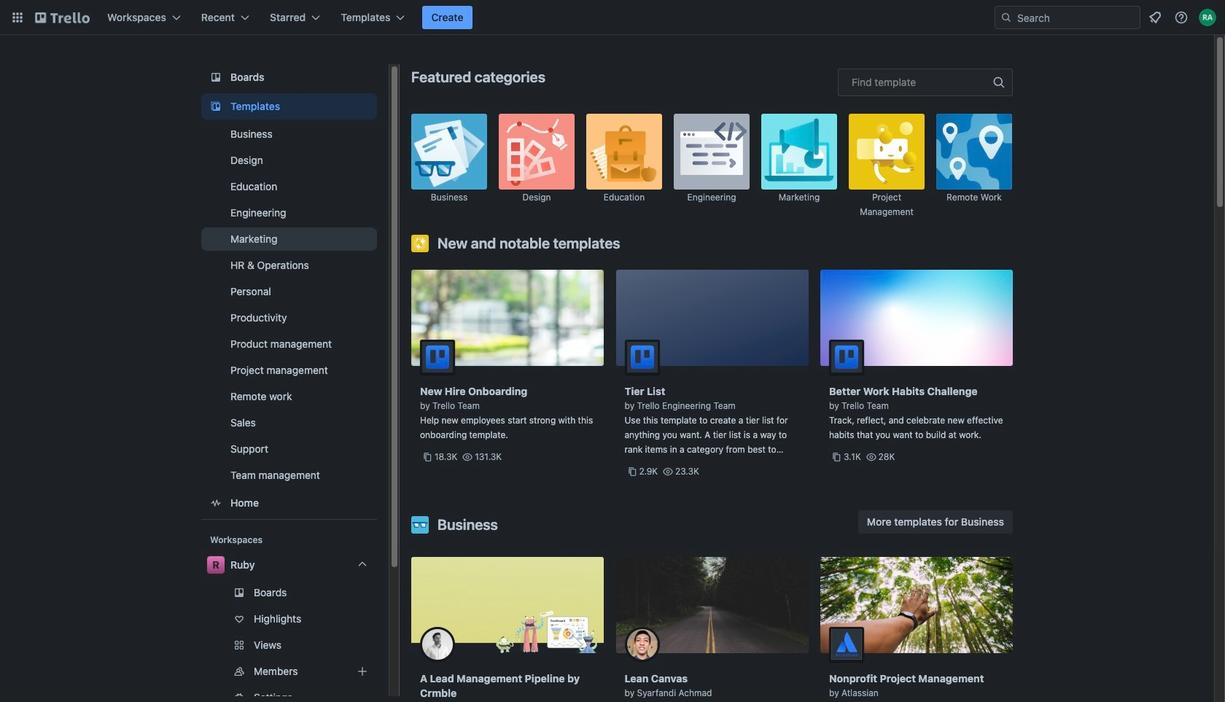 Task type: vqa. For each thing, say whether or not it's contained in the screenshot.
first the Trello Team image from left
yes



Task type: describe. For each thing, give the bounding box(es) containing it.
education icon image
[[587, 114, 663, 190]]

1 trello team image from the left
[[420, 340, 455, 375]]

marketing icon image
[[762, 114, 838, 190]]

add image
[[354, 663, 371, 681]]

board image
[[207, 69, 225, 86]]

0 notifications image
[[1147, 9, 1165, 26]]

project management icon image
[[849, 114, 925, 190]]

engineering icon image
[[674, 114, 750, 190]]



Task type: locate. For each thing, give the bounding box(es) containing it.
3 forward image from the top
[[374, 690, 392, 703]]

1 horizontal spatial trello team image
[[830, 340, 865, 375]]

2 forward image from the top
[[374, 663, 392, 681]]

0 horizontal spatial trello team image
[[420, 340, 455, 375]]

remote work icon image
[[937, 114, 1013, 190]]

ruby anderson (rubyanderson7) image
[[1200, 9, 1217, 26]]

business icon image
[[412, 114, 487, 190], [412, 517, 429, 534]]

2 trello team image from the left
[[830, 340, 865, 375]]

1 vertical spatial forward image
[[374, 663, 392, 681]]

0 vertical spatial forward image
[[374, 637, 392, 655]]

1 forward image from the top
[[374, 637, 392, 655]]

atlassian image
[[830, 628, 865, 663]]

2 business icon image from the top
[[412, 517, 429, 534]]

1 business icon image from the top
[[412, 114, 487, 190]]

trello team image
[[420, 340, 455, 375], [830, 340, 865, 375]]

0 vertical spatial business icon image
[[412, 114, 487, 190]]

Search field
[[1013, 7, 1141, 28]]

primary element
[[0, 0, 1226, 35]]

home image
[[207, 495, 225, 512]]

toni, founder @ crmble image
[[420, 628, 455, 663]]

trello engineering team image
[[625, 340, 660, 375]]

design icon image
[[499, 114, 575, 190]]

open information menu image
[[1175, 10, 1189, 25]]

1 vertical spatial business icon image
[[412, 517, 429, 534]]

syarfandi achmad image
[[625, 628, 660, 663]]

back to home image
[[35, 6, 90, 29]]

2 vertical spatial forward image
[[374, 690, 392, 703]]

None field
[[838, 69, 1014, 96]]

template board image
[[207, 98, 225, 115]]

search image
[[1001, 12, 1013, 23]]

forward image
[[374, 637, 392, 655], [374, 663, 392, 681], [374, 690, 392, 703]]



